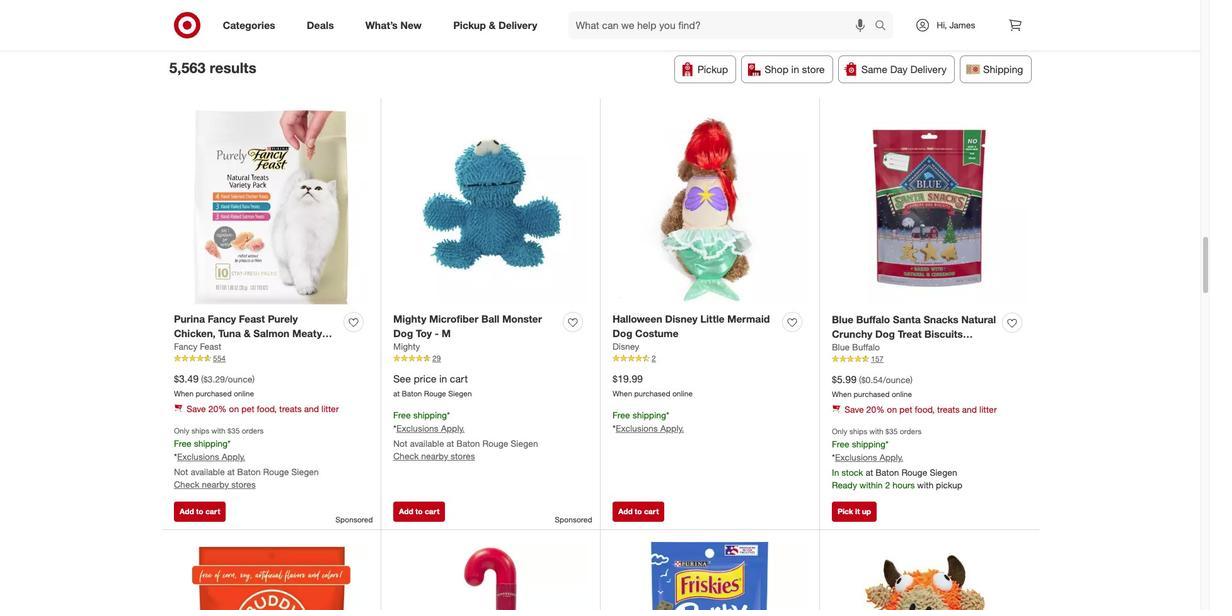 Task type: vqa. For each thing, say whether or not it's contained in the screenshot.
5% off Burt's Bees skincare Left
no



Task type: describe. For each thing, give the bounding box(es) containing it.
little
[[701, 312, 725, 325]]

when for $3.49
[[174, 389, 194, 399]]

pickup & delivery
[[453, 19, 537, 31]]

halloween disney little mermaid dog costume link
[[613, 312, 777, 341]]

1.06oz/10ct
[[232, 341, 288, 354]]

treats inside blue buffalo santa snacks natural crunchy dog treat biscuits oatmeal & cinnamon treats - 11oz - christmas
[[937, 342, 966, 355]]

same day delivery button
[[838, 55, 955, 83]]

blue buffalo santa snacks natural crunchy dog treat biscuits oatmeal & cinnamon treats - 11oz - christmas
[[832, 313, 996, 369]]

What can we help you find? suggestions appear below search field
[[568, 11, 878, 39]]

treats inside purina fancy feast purely chicken, tuna & salmon meaty cat treats - 1.06oz/10ct variety pack
[[193, 341, 223, 354]]

james
[[950, 20, 976, 30]]

categories link
[[212, 11, 291, 39]]

pet type button
[[297, 15, 357, 43]]

meaty
[[292, 327, 322, 340]]

size
[[571, 22, 590, 35]]

snacks
[[924, 313, 959, 326]]

pet food consistency
[[682, 22, 782, 35]]

it
[[856, 507, 860, 516]]

blue buffalo santa snacks natural crunchy dog treat biscuits oatmeal & cinnamon treats - 11oz - christmas link
[[832, 312, 997, 369]]

deals link
[[296, 11, 350, 39]]

brand button
[[429, 15, 477, 43]]

0 vertical spatial 2
[[652, 354, 656, 363]]

pet for pet food consistency
[[682, 22, 697, 35]]

purina
[[174, 312, 205, 325]]

categories
[[223, 19, 275, 31]]

exclusions inside free shipping * * exclusions apply.
[[616, 423, 658, 434]]

what's
[[365, 19, 398, 31]]

3 add from the left
[[618, 507, 633, 516]]

pickup for pickup
[[698, 63, 728, 75]]

cat
[[174, 341, 191, 354]]

results
[[210, 59, 256, 76]]

price
[[414, 372, 437, 385]]

halloween disney little mermaid dog costume
[[613, 312, 770, 340]]

what's new link
[[355, 11, 438, 39]]

check for mighty microfiber ball monster dog toy - m
[[393, 451, 419, 461]]

cart for mighty microfiber ball monster dog toy - m
[[425, 507, 440, 516]]

dog for halloween disney little mermaid dog costume
[[613, 327, 633, 340]]

hours
[[893, 480, 915, 491]]

chicken,
[[174, 327, 216, 340]]

costume
[[635, 327, 679, 340]]

tuna
[[218, 327, 241, 340]]

blue for blue buffalo
[[832, 342, 850, 353]]

only ships with $35 orders
[[174, 426, 264, 436]]

& inside blue buffalo santa snacks natural crunchy dog treat biscuits oatmeal & cinnamon treats - 11oz - christmas
[[875, 342, 882, 355]]

delivery for same day delivery
[[911, 63, 947, 75]]

at down see price in cart at baton rouge siegen on the bottom left
[[447, 438, 454, 449]]

fancy feast link
[[174, 341, 221, 353]]

at inside the "only ships with $35 orders free shipping * * exclusions apply. in stock at  baton rouge siegen ready within 2 hours with pickup"
[[866, 467, 873, 478]]

siegen inside see price in cart at baton rouge siegen
[[448, 389, 472, 399]]

20% for $3.49
[[208, 404, 227, 414]]

free for mighty microfiber ball monster dog toy - m check nearby stores button
[[393, 410, 411, 421]]

mighty microfiber ball monster dog toy - m link
[[393, 312, 558, 341]]

exclusions apply. button for mighty microfiber ball monster dog toy - m
[[396, 422, 465, 435]]

save for $3.49
[[187, 404, 206, 414]]

add to cart for -
[[399, 507, 440, 516]]

) for cinnamon
[[911, 374, 913, 385]]

available for mighty microfiber ball monster dog toy - m
[[410, 438, 444, 449]]

apply. for check nearby stores button associated with purina fancy feast purely chicken, tuna & salmon meaty cat treats - 1.06oz/10ct variety pack
[[222, 451, 245, 462]]

purely
[[268, 312, 298, 325]]

same day delivery
[[862, 63, 947, 75]]

day
[[890, 63, 908, 75]]

fancy inside purina fancy feast purely chicken, tuna & salmon meaty cat treats - 1.06oz/10ct variety pack
[[208, 312, 236, 325]]

within
[[860, 480, 883, 491]]

food
[[700, 22, 723, 35]]

$5.99
[[832, 373, 857, 386]]

siegen inside the "only ships with $35 orders free shipping * * exclusions apply. in stock at  baton rouge siegen ready within 2 hours with pickup"
[[930, 467, 958, 478]]

up
[[862, 507, 871, 516]]

/ounce for cinnamon
[[883, 374, 911, 385]]

free inside the "only ships with $35 orders free shipping * * exclusions apply. in stock at  baton rouge siegen ready within 2 hours with pickup"
[[832, 439, 850, 450]]

filter
[[196, 22, 219, 35]]

featured button
[[362, 15, 424, 43]]

nearby for purina fancy feast purely chicken, tuna & salmon meaty cat treats - 1.06oz/10ct variety pack
[[202, 479, 229, 490]]

baton inside the "only ships with $35 orders free shipping * * exclusions apply. in stock at  baton rouge siegen ready within 2 hours with pickup"
[[876, 467, 899, 478]]

554 link
[[174, 353, 368, 364]]

$3.49 ( $3.29 /ounce ) when purchased online
[[174, 372, 255, 399]]

apply. inside the "only ships with $35 orders free shipping * * exclusions apply. in stock at  baton rouge siegen ready within 2 hours with pickup"
[[880, 452, 904, 463]]

- inside purina fancy feast purely chicken, tuna & salmon meaty cat treats - 1.06oz/10ct variety pack
[[226, 341, 230, 354]]

20% for $5.99
[[867, 404, 885, 415]]

shipping button
[[960, 55, 1032, 83]]

29
[[432, 354, 441, 363]]

microfiber
[[429, 312, 479, 325]]

check nearby stores button for purina fancy feast purely chicken, tuna & salmon meaty cat treats - 1.06oz/10ct variety pack
[[174, 479, 256, 491]]

pickup button
[[674, 55, 736, 83]]

blue for blue buffalo santa snacks natural crunchy dog treat biscuits oatmeal & cinnamon treats - 11oz - christmas
[[832, 313, 854, 326]]

with for only ships with $35 orders
[[212, 426, 226, 436]]

featured
[[373, 22, 413, 35]]

disney inside 'halloween disney little mermaid dog costume'
[[665, 312, 698, 325]]

orders for only ships with $35 orders free shipping * * exclusions apply. in stock at  baton rouge siegen ready within 2 hours with pickup
[[900, 427, 922, 436]]

not for purina fancy feast purely chicken, tuna & salmon meaty cat treats - 1.06oz/10ct variety pack
[[174, 467, 188, 477]]

oatmeal
[[832, 342, 873, 355]]

orders for only ships with $35 orders
[[242, 426, 264, 436]]

pick it up
[[838, 507, 871, 516]]

treats for treats
[[937, 404, 960, 415]]

online for $5.99
[[892, 390, 912, 399]]

shipping inside free shipping * * exclusions apply.
[[633, 410, 666, 421]]

santa
[[893, 313, 921, 326]]

buffalo for blue buffalo santa snacks natural crunchy dog treat biscuits oatmeal & cinnamon treats - 11oz - christmas
[[856, 313, 890, 326]]

nearby for mighty microfiber ball monster dog toy - m
[[421, 451, 448, 461]]

157 link
[[832, 354, 1027, 365]]

salmon
[[253, 327, 290, 340]]

( for $3.49
[[201, 374, 203, 384]]

food, for 1.06oz/10ct
[[257, 404, 277, 414]]

hi,
[[937, 20, 947, 30]]

monster
[[502, 312, 542, 325]]

pick it up button
[[832, 502, 877, 522]]

baton inside see price in cart at baton rouge siegen
[[402, 389, 422, 399]]

554
[[213, 354, 226, 363]]

litter for blue buffalo santa snacks natural crunchy dog treat biscuits oatmeal & cinnamon treats - 11oz - christmas
[[980, 404, 997, 415]]

hi, james
[[937, 20, 976, 30]]

pickup
[[936, 480, 963, 491]]

toy inside mighty microfiber ball monster dog toy - m
[[416, 327, 432, 340]]

$35 for only ships with $35 orders free shipping * * exclusions apply. in stock at  baton rouge siegen ready within 2 hours with pickup
[[886, 427, 898, 436]]

free shipping * * exclusions apply. not available at baton rouge siegen check nearby stores for m
[[393, 410, 538, 461]]

$0.54
[[862, 374, 883, 385]]

add to cart button for &
[[174, 502, 226, 522]]

mighty link
[[393, 341, 420, 353]]

save 20% on pet food, treats and litter for treats
[[845, 404, 997, 415]]

when for $5.99
[[832, 390, 852, 399]]

apply. for mighty microfiber ball monster dog toy - m check nearby stores button
[[441, 423, 465, 434]]

type for toy type
[[635, 22, 656, 35]]

cinnamon
[[885, 342, 934, 355]]

2 link
[[613, 353, 807, 364]]

search button
[[870, 11, 900, 42]]

type button
[[482, 15, 525, 43]]

ball
[[481, 312, 500, 325]]

exclusions down the only ships with $35 orders
[[177, 451, 219, 462]]

pickup for pickup & delivery
[[453, 19, 486, 31]]

exclusions apply. button for purina fancy feast purely chicken, tuna & salmon meaty cat treats - 1.06oz/10ct variety pack
[[177, 451, 245, 463]]

pickup & delivery link
[[443, 11, 553, 39]]

ships for only ships with $35 orders free shipping * * exclusions apply. in stock at  baton rouge siegen ready within 2 hours with pickup
[[850, 427, 868, 436]]

toy type
[[617, 22, 656, 35]]

deals
[[307, 19, 334, 31]]

crunchy
[[832, 328, 873, 340]]

available for purina fancy feast purely chicken, tuna & salmon meaty cat treats - 1.06oz/10ct variety pack
[[191, 467, 225, 477]]

food, for treats
[[915, 404, 935, 415]]

rouge inside see price in cart at baton rouge siegen
[[424, 389, 446, 399]]

pet food consistency button
[[672, 15, 793, 43]]

& inside purina fancy feast purely chicken, tuna & salmon meaty cat treats - 1.06oz/10ct variety pack
[[244, 327, 251, 340]]

filter button
[[169, 15, 228, 43]]

5,563 results
[[169, 59, 256, 76]]

online for $3.49
[[234, 389, 254, 399]]

toy inside button
[[617, 22, 632, 35]]

/ounce for -
[[225, 374, 252, 384]]

only for only ships with $35 orders
[[174, 426, 189, 436]]

in
[[832, 467, 839, 478]]

to for &
[[196, 507, 203, 516]]

new
[[401, 19, 422, 31]]

save for $5.99
[[845, 404, 864, 415]]

pet for $5.99
[[900, 404, 913, 415]]

mighty microfiber ball monster dog toy - m
[[393, 312, 542, 340]]



Task type: locate. For each thing, give the bounding box(es) containing it.
dog left treat
[[875, 328, 895, 340]]

buffalo up the 157 at the right
[[852, 342, 880, 353]]

2 inside the "only ships with $35 orders free shipping * * exclusions apply. in stock at  baton rouge siegen ready within 2 hours with pickup"
[[885, 480, 890, 491]]

0 vertical spatial check
[[393, 451, 419, 461]]

online up free shipping * * exclusions apply.
[[673, 389, 693, 399]]

cart inside see price in cart at baton rouge siegen
[[450, 372, 468, 385]]

& right brand button on the top
[[489, 19, 496, 31]]

fancy up 'tuna'
[[208, 312, 236, 325]]

purchased down $0.54
[[854, 390, 890, 399]]

search
[[870, 20, 900, 33]]

1 horizontal spatial check
[[393, 451, 419, 461]]

mighty inside mighty microfiber ball monster dog toy - m
[[393, 312, 426, 325]]

1 horizontal spatial purchased
[[635, 389, 671, 399]]

mermaid
[[728, 312, 770, 325]]

1 horizontal spatial check nearby stores button
[[393, 450, 475, 463]]

0 horizontal spatial fancy
[[174, 341, 197, 352]]

feast
[[239, 312, 265, 325], [200, 341, 221, 352]]

exclusions apply. button down the only ships with $35 orders
[[177, 451, 245, 463]]

$35 for only ships with $35 orders
[[228, 426, 240, 436]]

on down $5.99 ( $0.54 /ounce ) when purchased online
[[887, 404, 897, 415]]

apply. up the hours
[[880, 452, 904, 463]]

free inside free shipping * * exclusions apply.
[[613, 410, 630, 421]]

2 mighty from the top
[[393, 341, 420, 352]]

at up within
[[866, 467, 873, 478]]

2 blue from the top
[[832, 342, 850, 353]]

buffalo up the crunchy on the bottom right
[[856, 313, 890, 326]]

20% up the only ships with $35 orders
[[208, 404, 227, 414]]

2 horizontal spatial add to cart button
[[613, 502, 665, 522]]

0 horizontal spatial add to cart button
[[174, 502, 226, 522]]

orders inside the "only ships with $35 orders free shipping * * exclusions apply. in stock at  baton rouge siegen ready within 2 hours with pickup"
[[900, 427, 922, 436]]

consistency
[[726, 22, 782, 35]]

1 horizontal spatial to
[[416, 507, 423, 516]]

pet
[[307, 22, 322, 35], [682, 22, 697, 35]]

dog for mighty microfiber ball monster dog toy - m
[[393, 327, 413, 340]]

disney up "costume"
[[665, 312, 698, 325]]

when down $19.99
[[613, 389, 632, 399]]

1 pet from the left
[[307, 22, 322, 35]]

exclusions inside the "only ships with $35 orders free shipping * * exclusions apply. in stock at  baton rouge siegen ready within 2 hours with pickup"
[[835, 452, 877, 463]]

2 horizontal spatial online
[[892, 390, 912, 399]]

/ounce
[[225, 374, 252, 384], [883, 374, 911, 385]]

0 vertical spatial &
[[489, 19, 496, 31]]

buffalo
[[856, 313, 890, 326], [852, 342, 880, 353]]

type for pet type
[[325, 22, 346, 35]]

2 horizontal spatial to
[[635, 507, 642, 516]]

only ships with $35 orders free shipping * * exclusions apply. in stock at  baton rouge siegen ready within 2 hours with pickup
[[832, 427, 963, 491]]

pet for $3.49
[[241, 404, 254, 414]]

1 vertical spatial blue
[[832, 342, 850, 353]]

0 horizontal spatial online
[[234, 389, 254, 399]]

0 horizontal spatial dog
[[393, 327, 413, 340]]

1 horizontal spatial &
[[489, 19, 496, 31]]

1 horizontal spatial disney
[[665, 312, 698, 325]]

0 horizontal spatial with
[[212, 426, 226, 436]]

treat
[[898, 328, 922, 340]]

shop in store
[[765, 63, 825, 75]]

ships inside the "only ships with $35 orders free shipping * * exclusions apply. in stock at  baton rouge siegen ready within 2 hours with pickup"
[[850, 427, 868, 436]]

2 horizontal spatial add to cart
[[618, 507, 659, 516]]

dog inside blue buffalo santa snacks natural crunchy dog treat biscuits oatmeal & cinnamon treats - 11oz - christmas
[[875, 328, 895, 340]]

) down 157 link
[[911, 374, 913, 385]]

free for check nearby stores button associated with purina fancy feast purely chicken, tuna & salmon meaty cat treats - 1.06oz/10ct variety pack
[[174, 438, 191, 449]]

$35 down $5.99 ( $0.54 /ounce ) when purchased online
[[886, 427, 898, 436]]

when inside $19.99 when purchased online
[[613, 389, 632, 399]]

biscuits
[[925, 328, 963, 340]]

rouge inside the "only ships with $35 orders free shipping * * exclusions apply. in stock at  baton rouge siegen ready within 2 hours with pickup"
[[902, 467, 928, 478]]

treats down 554 link
[[279, 404, 302, 414]]

2 sponsored from the left
[[555, 515, 592, 524]]

online down christmas on the right
[[892, 390, 912, 399]]

online inside $3.49 ( $3.29 /ounce ) when purchased online
[[234, 389, 254, 399]]

) inside $5.99 ( $0.54 /ounce ) when purchased online
[[911, 374, 913, 385]]

with down $3.49 ( $3.29 /ounce ) when purchased online
[[212, 426, 226, 436]]

0 horizontal spatial $35
[[228, 426, 240, 436]]

$35 inside the "only ships with $35 orders free shipping * * exclusions apply. in stock at  baton rouge siegen ready within 2 hours with pickup"
[[886, 427, 898, 436]]

ready
[[832, 480, 857, 491]]

/ounce inside $5.99 ( $0.54 /ounce ) when purchased online
[[883, 374, 911, 385]]

3 add to cart button from the left
[[613, 502, 665, 522]]

- inside mighty microfiber ball monster dog toy - m
[[435, 327, 439, 340]]

only
[[174, 426, 189, 436], [832, 427, 848, 436]]

1 horizontal spatial treats
[[937, 342, 966, 355]]

candy cane with apple and cinnamon flavored gingerbread men dog treats - 4.4oz - wondershop™ image
[[393, 542, 588, 610], [393, 542, 588, 610]]

ships for only ships with $35 orders
[[192, 426, 209, 436]]

2 add to cart button from the left
[[393, 502, 445, 522]]

add for &
[[180, 507, 194, 516]]

add to cart button for -
[[393, 502, 445, 522]]

1 vertical spatial feast
[[200, 341, 221, 352]]

shipping down $19.99 when purchased online
[[633, 410, 666, 421]]

free up in
[[832, 439, 850, 450]]

in inside shop in store button
[[792, 63, 799, 75]]

1 add from the left
[[180, 507, 194, 516]]

on for $3.49
[[229, 404, 239, 414]]

buffalo inside blue buffalo santa snacks natural crunchy dog treat biscuits oatmeal & cinnamon treats - 11oz - christmas
[[856, 313, 890, 326]]

blue up '11oz'
[[832, 342, 850, 353]]

1 horizontal spatial food,
[[915, 404, 935, 415]]

dog up mighty link
[[393, 327, 413, 340]]

1 add to cart button from the left
[[174, 502, 226, 522]]

- down blue buffalo link
[[857, 356, 862, 369]]

delivery left breed
[[499, 19, 537, 31]]

1 horizontal spatial /ounce
[[883, 374, 911, 385]]

food, down 157 link
[[915, 404, 935, 415]]

157
[[871, 355, 884, 364]]

0 horizontal spatial litter
[[322, 404, 339, 414]]

(
[[201, 374, 203, 384], [859, 374, 862, 385]]

1 vertical spatial 2
[[885, 480, 890, 491]]

exclusions apply. button down see price in cart at baton rouge siegen on the bottom left
[[396, 422, 465, 435]]

see price in cart at baton rouge siegen
[[393, 372, 472, 399]]

3 add to cart from the left
[[618, 507, 659, 516]]

add to cart for &
[[180, 507, 220, 516]]

$5.99 ( $0.54 /ounce ) when purchased online
[[832, 373, 913, 399]]

mighty microfiber ball monster dog toy - m image
[[393, 110, 588, 305], [393, 110, 588, 305]]

2 pet from the left
[[682, 22, 697, 35]]

purchased down $3.29
[[196, 389, 232, 399]]

exclusions apply. button up stock
[[835, 451, 904, 464]]

toy right size
[[617, 22, 632, 35]]

dog up the disney link
[[613, 327, 633, 340]]

fancy up pack
[[174, 341, 197, 352]]

pickup inside button
[[698, 63, 728, 75]]

exclusions down $19.99 when purchased online
[[616, 423, 658, 434]]

0 horizontal spatial add
[[180, 507, 194, 516]]

0 horizontal spatial stores
[[231, 479, 256, 490]]

shipping down see price in cart at baton rouge siegen on the bottom left
[[413, 410, 447, 421]]

in
[[792, 63, 799, 75], [439, 372, 447, 385]]

at down the only ships with $35 orders
[[227, 467, 235, 477]]

pick
[[838, 507, 853, 516]]

online inside $19.99 when purchased online
[[673, 389, 693, 399]]

5,563
[[169, 59, 206, 76]]

0 horizontal spatial purchased
[[196, 389, 232, 399]]

free shipping * * exclusions apply. not available at baton rouge siegen check nearby stores
[[393, 410, 538, 461], [174, 438, 319, 490]]

$3.49
[[174, 372, 199, 385]]

$19.99 when purchased online
[[613, 372, 693, 399]]

free down the only ships with $35 orders
[[174, 438, 191, 449]]

2 horizontal spatial dog
[[875, 328, 895, 340]]

& right 'tuna'
[[244, 327, 251, 340]]

0 horizontal spatial type
[[325, 22, 346, 35]]

disney down halloween
[[613, 341, 639, 352]]

stores for salmon
[[231, 479, 256, 490]]

online inside $5.99 ( $0.54 /ounce ) when purchased online
[[892, 390, 912, 399]]

buffalo inside blue buffalo link
[[852, 342, 880, 353]]

stores for m
[[451, 451, 475, 461]]

1 vertical spatial available
[[191, 467, 225, 477]]

store
[[802, 63, 825, 75]]

0 vertical spatial nearby
[[421, 451, 448, 461]]

0 horizontal spatial free shipping * * exclusions apply. not available at baton rouge siegen check nearby stores
[[174, 438, 319, 490]]

at inside see price in cart at baton rouge siegen
[[393, 389, 400, 399]]

0 vertical spatial toy
[[617, 22, 632, 35]]

save
[[187, 404, 206, 414], [845, 404, 864, 415]]

2 left the hours
[[885, 480, 890, 491]]

mighty for mighty
[[393, 341, 420, 352]]

what's new
[[365, 19, 422, 31]]

1 vertical spatial in
[[439, 372, 447, 385]]

0 horizontal spatial in
[[439, 372, 447, 385]]

0 horizontal spatial only
[[174, 426, 189, 436]]

available
[[410, 438, 444, 449], [191, 467, 225, 477]]

save 20% on pet food, treats and litter up the only ships with $35 orders
[[187, 404, 339, 414]]

1 horizontal spatial online
[[673, 389, 693, 399]]

&
[[489, 19, 496, 31], [244, 327, 251, 340], [875, 342, 882, 355]]

with right the hours
[[917, 480, 934, 491]]

0 horizontal spatial pet
[[241, 404, 254, 414]]

halloween
[[613, 312, 663, 325]]

2 horizontal spatial add
[[618, 507, 633, 516]]

) for -
[[252, 374, 255, 384]]

1 horizontal spatial delivery
[[911, 63, 947, 75]]

save down $3.49 ( $3.29 /ounce ) when purchased online
[[187, 404, 206, 414]]

with down $5.99 ( $0.54 /ounce ) when purchased online
[[870, 427, 884, 436]]

1 horizontal spatial add
[[399, 507, 413, 516]]

0 vertical spatial stores
[[451, 451, 475, 461]]

on up the only ships with $35 orders
[[229, 404, 239, 414]]

1 to from the left
[[196, 507, 203, 516]]

blue buffalo link
[[832, 341, 880, 354]]

only for only ships with $35 orders free shipping * * exclusions apply. in stock at  baton rouge siegen ready within 2 hours with pickup
[[832, 427, 848, 436]]

when down $5.99
[[832, 390, 852, 399]]

purina fancy feast purely chicken, tuna & salmon meaty cat treats - 1.06oz/10ct variety pack
[[174, 312, 323, 368]]

dog inside 'halloween disney little mermaid dog costume'
[[613, 327, 633, 340]]

save down $5.99 ( $0.54 /ounce ) when purchased online
[[845, 404, 864, 415]]

2 horizontal spatial with
[[917, 480, 934, 491]]

0 vertical spatial blue
[[832, 313, 854, 326]]

shipping down the only ships with $35 orders
[[194, 438, 228, 449]]

( inside $3.49 ( $3.29 /ounce ) when purchased online
[[201, 374, 203, 384]]

exclusions apply. button for blue buffalo santa snacks natural crunchy dog treat biscuits oatmeal & cinnamon treats - 11oz - christmas
[[835, 451, 904, 464]]

2 add from the left
[[399, 507, 413, 516]]

on for $5.99
[[887, 404, 897, 415]]

) inside $3.49 ( $3.29 /ounce ) when purchased online
[[252, 374, 255, 384]]

shipping inside the "only ships with $35 orders free shipping * * exclusions apply. in stock at  baton rouge siegen ready within 2 hours with pickup"
[[852, 439, 886, 450]]

purchased for $5.99
[[854, 390, 890, 399]]

buddy biscuits peanut butter soft and chewy dog treats image
[[174, 542, 368, 610], [174, 542, 368, 610]]

blue up the crunchy on the bottom right
[[832, 313, 854, 326]]

0 horizontal spatial )
[[252, 374, 255, 384]]

in right price
[[439, 372, 447, 385]]

0 vertical spatial check nearby stores button
[[393, 450, 475, 463]]

free shipping * * exclusions apply.
[[613, 410, 684, 434]]

toy up mighty link
[[416, 327, 432, 340]]

( right $3.49
[[201, 374, 203, 384]]

2 down "costume"
[[652, 354, 656, 363]]

add for -
[[399, 507, 413, 516]]

1 horizontal spatial save
[[845, 404, 864, 415]]

0 horizontal spatial available
[[191, 467, 225, 477]]

& up christmas on the right
[[875, 342, 882, 355]]

add to cart button
[[174, 502, 226, 522], [393, 502, 445, 522], [613, 502, 665, 522]]

mighty for mighty microfiber ball monster dog toy - m
[[393, 312, 426, 325]]

0 horizontal spatial nearby
[[202, 479, 229, 490]]

blue inside blue buffalo santa snacks natural crunchy dog treat biscuits oatmeal & cinnamon treats - 11oz - christmas
[[832, 313, 854, 326]]

1 vertical spatial fancy
[[174, 341, 197, 352]]

3 to from the left
[[635, 507, 642, 516]]

treats
[[193, 341, 223, 354], [937, 342, 966, 355]]

feast up 554
[[200, 341, 221, 352]]

save 20% on pet food, treats and litter down 157 link
[[845, 404, 997, 415]]

fancy inside fancy feast link
[[174, 341, 197, 352]]

check for purina fancy feast purely chicken, tuna & salmon meaty cat treats - 1.06oz/10ct variety pack
[[174, 479, 199, 490]]

pet right the sort
[[307, 22, 322, 35]]

0 horizontal spatial save
[[187, 404, 206, 414]]

0 vertical spatial pickup
[[453, 19, 486, 31]]

2 add to cart from the left
[[399, 507, 440, 516]]

online down 554 link
[[234, 389, 254, 399]]

dog inside mighty microfiber ball monster dog toy - m
[[393, 327, 413, 340]]

0 horizontal spatial treats
[[193, 341, 223, 354]]

( inside $5.99 ( $0.54 /ounce ) when purchased online
[[859, 374, 862, 385]]

litter for purina fancy feast purely chicken, tuna & salmon meaty cat treats - 1.06oz/10ct variety pack
[[322, 404, 339, 414]]

pet up the only ships with $35 orders
[[241, 404, 254, 414]]

mighty up mighty link
[[393, 312, 426, 325]]

treats
[[279, 404, 302, 414], [937, 404, 960, 415]]

blue buffalo
[[832, 342, 880, 353]]

pet down $5.99 ( $0.54 /ounce ) when purchased online
[[900, 404, 913, 415]]

0 horizontal spatial add to cart
[[180, 507, 220, 516]]

dog
[[393, 327, 413, 340], [613, 327, 633, 340], [875, 328, 895, 340]]

2 type from the left
[[493, 22, 514, 35]]

save 20% on pet food, treats and litter
[[187, 404, 339, 414], [845, 404, 997, 415]]

/ounce down 554
[[225, 374, 252, 384]]

mighty up "see"
[[393, 341, 420, 352]]

1 horizontal spatial pickup
[[698, 63, 728, 75]]

/ounce down christmas on the right
[[883, 374, 911, 385]]

to for -
[[416, 507, 423, 516]]

0 horizontal spatial pet
[[307, 22, 322, 35]]

shop in store button
[[742, 55, 833, 83]]

apply. down see price in cart at baton rouge siegen on the bottom left
[[441, 423, 465, 434]]

treats for 1.06oz/10ct
[[279, 404, 302, 414]]

1 vertical spatial stores
[[231, 479, 256, 490]]

- left m
[[435, 327, 439, 340]]

save 20% on pet food, treats and litter for 1.06oz/10ct
[[187, 404, 339, 414]]

0 horizontal spatial treats
[[279, 404, 302, 414]]

1 horizontal spatial not
[[393, 438, 408, 449]]

apply. for exclusions apply. button below $19.99 when purchased online
[[660, 423, 684, 434]]

1 horizontal spatial only
[[832, 427, 848, 436]]

0 horizontal spatial sponsored
[[336, 515, 373, 524]]

feast inside purina fancy feast purely chicken, tuna & salmon meaty cat treats - 1.06oz/10ct variety pack
[[239, 312, 265, 325]]

type inside 'button'
[[493, 22, 514, 35]]

apply. inside free shipping * * exclusions apply.
[[660, 423, 684, 434]]

sponsored
[[336, 515, 373, 524], [555, 515, 592, 524]]

1 horizontal spatial feast
[[239, 312, 265, 325]]

halloween disney little mermaid dog costume image
[[613, 110, 807, 305], [613, 110, 807, 305]]

free shipping * * exclusions apply. not available at baton rouge siegen check nearby stores for salmon
[[174, 438, 319, 490]]

0 horizontal spatial disney
[[613, 341, 639, 352]]

purchased inside $19.99 when purchased online
[[635, 389, 671, 399]]

0 horizontal spatial check
[[174, 479, 199, 490]]

treats down the biscuits
[[937, 342, 966, 355]]

purina friskies party mix beachside crunch crunchy with chicken and seafood flavor cat treats image
[[613, 542, 807, 610], [613, 542, 807, 610]]

stock
[[842, 467, 863, 478]]

1 horizontal spatial treats
[[937, 404, 960, 415]]

purina fancy feast purely chicken, tuna & salmon meaty cat treats - 1.06oz/10ct variety pack image
[[174, 110, 368, 305], [174, 110, 368, 305]]

add to cart
[[180, 507, 220, 516], [399, 507, 440, 516], [618, 507, 659, 516]]

0 vertical spatial fancy
[[208, 312, 236, 325]]

0 vertical spatial feast
[[239, 312, 265, 325]]

with for only ships with $35 orders free shipping * * exclusions apply. in stock at  baton rouge siegen ready within 2 hours with pickup
[[870, 427, 884, 436]]

purchased inside $5.99 ( $0.54 /ounce ) when purchased online
[[854, 390, 890, 399]]

0 horizontal spatial check nearby stores button
[[174, 479, 256, 491]]

mighty
[[393, 312, 426, 325], [393, 341, 420, 352]]

check nearby stores button for mighty microfiber ball monster dog toy - m
[[393, 450, 475, 463]]

free
[[393, 410, 411, 421], [613, 410, 630, 421], [174, 438, 191, 449], [832, 439, 850, 450]]

11oz
[[832, 356, 855, 369]]

( right $5.99
[[859, 374, 862, 385]]

treats down 157 link
[[937, 404, 960, 415]]

feast up salmon
[[239, 312, 265, 325]]

shipping up stock
[[852, 439, 886, 450]]

2 to from the left
[[416, 507, 423, 516]]

purchased
[[196, 389, 232, 399], [635, 389, 671, 399], [854, 390, 890, 399]]

1 vertical spatial disney
[[613, 341, 639, 352]]

pet for pet type
[[307, 22, 322, 35]]

- down natural
[[969, 342, 973, 355]]

1 horizontal spatial sponsored
[[555, 515, 592, 524]]

pack
[[174, 356, 198, 368]]

1 horizontal spatial )
[[911, 374, 913, 385]]

1 horizontal spatial toy
[[617, 22, 632, 35]]

when inside $3.49 ( $3.29 /ounce ) when purchased online
[[174, 389, 194, 399]]

1 horizontal spatial litter
[[980, 404, 997, 415]]

purchased inside $3.49 ( $3.29 /ounce ) when purchased online
[[196, 389, 232, 399]]

purina fancy feast purely chicken, tuna & salmon meaty cat treats - 1.06oz/10ct variety pack link
[[174, 312, 339, 368]]

buffalo for blue buffalo
[[852, 342, 880, 353]]

1 horizontal spatial 20%
[[867, 404, 885, 415]]

1 mighty from the top
[[393, 312, 426, 325]]

1 horizontal spatial add to cart
[[399, 507, 440, 516]]

0 horizontal spatial /ounce
[[225, 374, 252, 384]]

pet
[[241, 404, 254, 414], [900, 404, 913, 415]]

1 vertical spatial buffalo
[[852, 342, 880, 353]]

- down 'tuna'
[[226, 341, 230, 354]]

breed
[[541, 22, 568, 35]]

0 horizontal spatial and
[[304, 404, 319, 414]]

free for exclusions apply. button below $19.99 when purchased online
[[613, 410, 630, 421]]

1 horizontal spatial free shipping * * exclusions apply. not available at baton rouge siegen check nearby stores
[[393, 410, 538, 461]]

on
[[229, 404, 239, 414], [887, 404, 897, 415]]

1 horizontal spatial type
[[493, 22, 514, 35]]

ships down $3.49 ( $3.29 /ounce ) when purchased online
[[192, 426, 209, 436]]

sort button
[[233, 15, 291, 43]]

1 vertical spatial toy
[[416, 327, 432, 340]]

/ounce inside $3.49 ( $3.29 /ounce ) when purchased online
[[225, 374, 252, 384]]

2 horizontal spatial type
[[635, 22, 656, 35]]

0 vertical spatial disney
[[665, 312, 698, 325]]

breed size
[[541, 22, 590, 35]]

not for mighty microfiber ball monster dog toy - m
[[393, 438, 408, 449]]

when down $3.49
[[174, 389, 194, 399]]

exclusions
[[396, 423, 439, 434], [616, 423, 658, 434], [177, 451, 219, 462], [835, 452, 877, 463]]

1 add to cart from the left
[[180, 507, 220, 516]]

1 vertical spatial check nearby stores button
[[174, 479, 256, 491]]

at down "see"
[[393, 389, 400, 399]]

free down "see"
[[393, 410, 411, 421]]

exclusions apply. button down $19.99 when purchased online
[[616, 422, 684, 435]]

blue buffalo santa snacks natural crunchy dog treat biscuits oatmeal & cinnamon treats - 11oz - christmas image
[[832, 110, 1027, 305], [832, 110, 1027, 305]]

( for $5.99
[[859, 374, 862, 385]]

variety
[[290, 341, 323, 354]]

pet type
[[307, 22, 346, 35]]

only inside the "only ships with $35 orders free shipping * * exclusions apply. in stock at  baton rouge siegen ready within 2 hours with pickup"
[[832, 427, 848, 436]]

free shipping * * exclusions apply. not available at baton rouge siegen check nearby stores down the only ships with $35 orders
[[174, 438, 319, 490]]

see
[[393, 372, 411, 385]]

food, down 554 link
[[257, 404, 277, 414]]

0 horizontal spatial pickup
[[453, 19, 486, 31]]

free down $19.99
[[613, 410, 630, 421]]

orders down $3.49 ( $3.29 /ounce ) when purchased online
[[242, 426, 264, 436]]

delivery for pickup & delivery
[[499, 19, 537, 31]]

1 horizontal spatial (
[[859, 374, 862, 385]]

when inside $5.99 ( $0.54 /ounce ) when purchased online
[[832, 390, 852, 399]]

disney link
[[613, 341, 639, 353]]

purchased up free shipping * * exclusions apply.
[[635, 389, 671, 399]]

0 vertical spatial delivery
[[499, 19, 537, 31]]

1 vertical spatial mighty
[[393, 341, 420, 352]]

treats down chicken,
[[193, 341, 223, 354]]

0 horizontal spatial feast
[[200, 341, 221, 352]]

1 horizontal spatial nearby
[[421, 451, 448, 461]]

available down see price in cart at baton rouge siegen on the bottom left
[[410, 438, 444, 449]]

2 horizontal spatial when
[[832, 390, 852, 399]]

0 vertical spatial buffalo
[[856, 313, 890, 326]]

2 horizontal spatial &
[[875, 342, 882, 355]]

exclusions up stock
[[835, 452, 877, 463]]

1 horizontal spatial $35
[[886, 427, 898, 436]]

only down $3.49
[[174, 426, 189, 436]]

0 vertical spatial available
[[410, 438, 444, 449]]

available down the only ships with $35 orders
[[191, 467, 225, 477]]

) down 554 link
[[252, 374, 255, 384]]

free shipping * * exclusions apply. not available at baton rouge siegen check nearby stores down see price in cart at baton rouge siegen on the bottom left
[[393, 410, 538, 461]]

20%
[[208, 404, 227, 414], [867, 404, 885, 415]]

cart for halloween disney little mermaid dog costume
[[644, 507, 659, 516]]

pet left food
[[682, 22, 697, 35]]

0 horizontal spatial not
[[174, 467, 188, 477]]

1 type from the left
[[325, 22, 346, 35]]

purchased for $3.49
[[196, 389, 232, 399]]

blue
[[832, 313, 854, 326], [832, 342, 850, 353]]

1 sponsored from the left
[[336, 515, 373, 524]]

apply. down the only ships with $35 orders
[[222, 451, 245, 462]]

cart for purina fancy feast purely chicken, tuna & salmon meaty cat treats - 1.06oz/10ct variety pack
[[205, 507, 220, 516]]

1 vertical spatial &
[[244, 327, 251, 340]]

1 horizontal spatial dog
[[613, 327, 633, 340]]

exclusions down see price in cart at baton rouge siegen on the bottom left
[[396, 423, 439, 434]]

cart
[[450, 372, 468, 385], [205, 507, 220, 516], [425, 507, 440, 516], [644, 507, 659, 516]]

apply. down $19.99 when purchased online
[[660, 423, 684, 434]]

and for purina fancy feast purely chicken, tuna & salmon meaty cat treats - 1.06oz/10ct variety pack
[[304, 404, 319, 414]]

mighty microfiber bull dog toy - orange - m image
[[832, 542, 1027, 610], [832, 542, 1027, 610]]

$35 down $3.49 ( $3.29 /ounce ) when purchased online
[[228, 426, 240, 436]]

29 link
[[393, 353, 588, 364]]

in left store
[[792, 63, 799, 75]]

$3.29
[[203, 374, 225, 384]]

delivery inside button
[[911, 63, 947, 75]]

fancy feast
[[174, 341, 221, 352]]

20% down $5.99 ( $0.54 /ounce ) when purchased online
[[867, 404, 885, 415]]

only up in
[[832, 427, 848, 436]]

in inside see price in cart at baton rouge siegen
[[439, 372, 447, 385]]

0 horizontal spatial to
[[196, 507, 203, 516]]

and for blue buffalo santa snacks natural crunchy dog treat biscuits oatmeal & cinnamon treats - 11oz - christmas
[[962, 404, 977, 415]]

1 blue from the top
[[832, 313, 854, 326]]

delivery right day
[[911, 63, 947, 75]]

3 type from the left
[[635, 22, 656, 35]]

$19.99
[[613, 372, 643, 385]]



